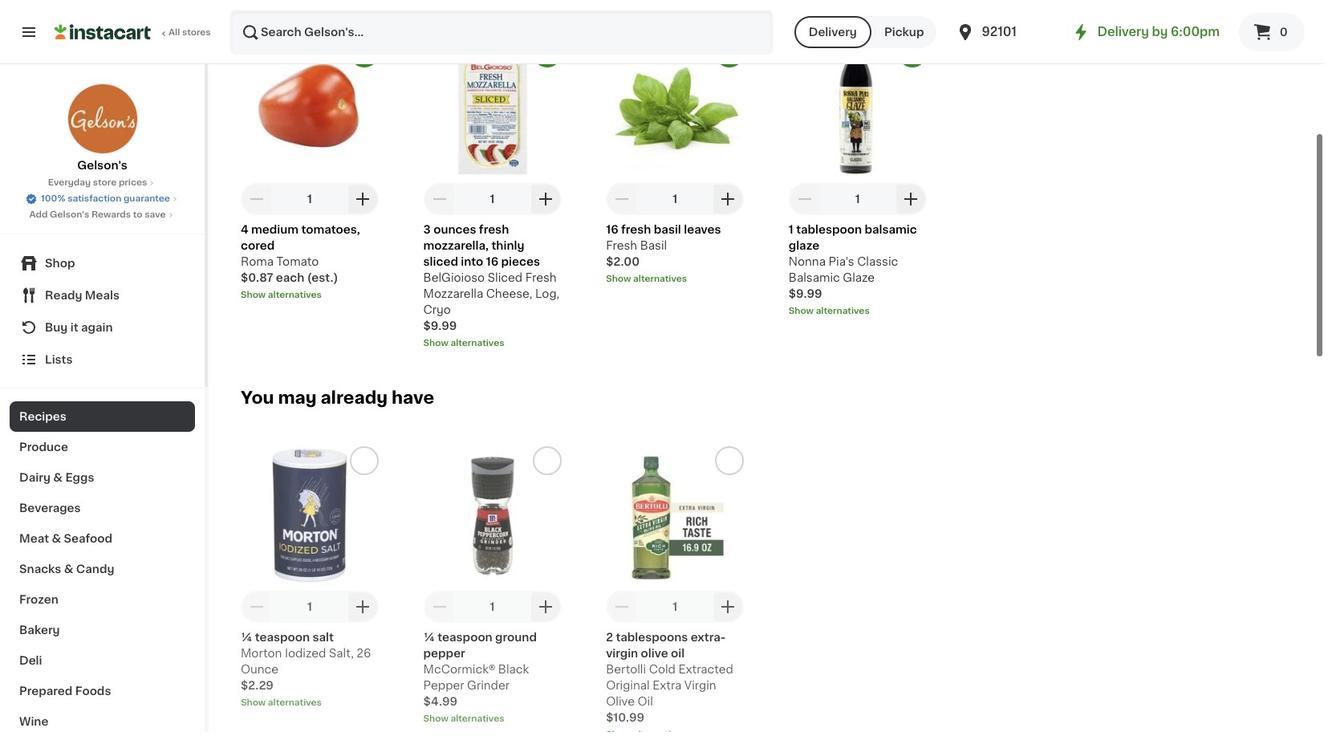Task type: describe. For each thing, give the bounding box(es) containing it.
pickup
[[884, 26, 924, 38]]

show alternatives button for pieces
[[423, 337, 562, 350]]

prepared foods link
[[10, 676, 195, 706]]

0 button
[[1239, 13, 1305, 51]]

¼ teaspoon salt morton iodized salt, 26 ounce $2.29 show alternatives
[[241, 632, 371, 707]]

snacks
[[19, 563, 61, 575]]

unselect item image for 16 fresh basil leaves
[[723, 46, 737, 60]]

balsamic
[[789, 272, 840, 283]]

mozzarella
[[423, 288, 483, 299]]

& for snacks
[[64, 563, 73, 575]]

again
[[81, 322, 113, 333]]

candy
[[76, 563, 114, 575]]

2 tablespoons extra- virgin olive oil bertolli cold extracted original extra virgin olive oil $10.99
[[606, 632, 734, 723]]

dairy & eggs link
[[10, 462, 195, 493]]

decrement quantity image for 3 ounces fresh mozzarella, thinly sliced into 16 pieces
[[430, 189, 449, 209]]

oil
[[671, 648, 685, 659]]

frozen
[[19, 594, 58, 605]]

show inside 16 fresh basil leaves fresh basil $2.00 show alternatives
[[606, 274, 631, 283]]

show inside "3 ounces fresh mozzarella, thinly sliced into 16 pieces belgioioso sliced fresh mozzarella cheese, log, cryo $9.99 show alternatives"
[[423, 339, 449, 347]]

leaves
[[684, 224, 721, 235]]

pepper
[[423, 680, 464, 691]]

show alternatives button for alternatives
[[606, 273, 744, 286]]

increment quantity image for 2 tablespoons extra- virgin olive oil bertolli cold extracted original extra virgin olive oil $10.99
[[719, 597, 738, 616]]

prices
[[119, 178, 147, 187]]

you may already have
[[241, 389, 434, 406]]

beverages
[[19, 502, 81, 514]]

¼ teaspoon ground pepper mccormick® black pepper grinder $4.99 show alternatives
[[423, 632, 537, 723]]

to
[[133, 210, 143, 219]]

teaspoon for pepper
[[438, 632, 493, 643]]

increment quantity image for 3 ounces fresh mozzarella, thinly sliced into 16 pieces
[[536, 189, 555, 209]]

buy it again
[[45, 322, 113, 333]]

stores
[[182, 28, 211, 37]]

snacks & candy
[[19, 563, 114, 575]]

delivery for delivery by 6:00pm
[[1098, 26, 1149, 38]]

cored
[[241, 240, 275, 251]]

increment quantity image for ¼ teaspoon salt morton iodized salt, 26 ounce $2.29 show alternatives
[[353, 597, 372, 616]]

alternatives inside 16 fresh basil leaves fresh basil $2.00 show alternatives
[[633, 274, 687, 283]]

100% satisfaction guarantee
[[41, 194, 170, 203]]

mccormick®
[[423, 664, 495, 675]]

decrement quantity image for ¼ teaspoon ground pepper
[[430, 597, 449, 616]]

ounces
[[434, 224, 476, 235]]

¼ for ¼ teaspoon salt
[[241, 632, 252, 643]]

alternatives inside "3 ounces fresh mozzarella, thinly sliced into 16 pieces belgioioso sliced fresh mozzarella cheese, log, cryo $9.99 show alternatives"
[[451, 339, 504, 347]]

$2.29
[[241, 680, 274, 691]]

wine link
[[10, 706, 195, 732]]

dairy & eggs
[[19, 472, 94, 483]]

shop
[[45, 258, 75, 269]]

olive
[[606, 696, 635, 707]]

100%
[[41, 194, 65, 203]]

everyday
[[48, 178, 91, 187]]

alternatives inside ¼ teaspoon ground pepper mccormick® black pepper grinder $4.99 show alternatives
[[451, 714, 504, 723]]

salt
[[313, 632, 334, 643]]

$9.99 inside "3 ounces fresh mozzarella, thinly sliced into 16 pieces belgioioso sliced fresh mozzarella cheese, log, cryo $9.99 show alternatives"
[[423, 320, 457, 331]]

into
[[461, 256, 483, 267]]

show alternatives button for $4.99
[[423, 713, 562, 725]]

1 inside 1 tablespoon balsamic glaze nonna pia's classic balsamic glaze $9.99 show alternatives
[[789, 224, 794, 235]]

4 medium tomatoes, cored roma tomato $0.87 each (est.) show alternatives
[[241, 224, 360, 299]]

glaze
[[843, 272, 875, 283]]

add
[[29, 210, 48, 219]]

unselect item image for 4 medium tomatoes, cored
[[357, 46, 372, 60]]

increment quantity image for 1 tablespoon balsamic glaze
[[901, 189, 920, 209]]

extra
[[653, 680, 682, 691]]

produce link
[[10, 432, 195, 462]]

decrement quantity image for medium
[[247, 189, 266, 209]]

pepper
[[423, 648, 465, 659]]

nonna
[[789, 256, 826, 267]]

92101 button
[[956, 10, 1053, 55]]

meat & seafood link
[[10, 523, 195, 554]]

$0.87
[[241, 272, 273, 283]]

salt,
[[329, 648, 354, 659]]

decrement quantity image for fresh
[[613, 189, 632, 209]]

unselect item image for 1 tablespoon balsamic glaze
[[905, 46, 920, 60]]

1 tablespoon balsamic glaze nonna pia's classic balsamic glaze $9.99 show alternatives
[[789, 224, 917, 315]]

4
[[241, 224, 249, 235]]

show alternatives button for (est.)
[[241, 289, 379, 302]]

0 vertical spatial gelson's
[[77, 160, 127, 171]]

pieces
[[501, 256, 540, 267]]

recipes
[[19, 411, 66, 422]]

medium
[[251, 224, 299, 235]]

sliced
[[423, 256, 458, 267]]

everyday store prices
[[48, 178, 147, 187]]

eggs
[[65, 472, 94, 483]]

balsamic
[[865, 224, 917, 235]]

bakery link
[[10, 615, 195, 645]]

delivery by 6:00pm
[[1098, 26, 1220, 38]]

meals
[[85, 290, 120, 301]]

basil
[[654, 224, 681, 235]]

16 inside 16 fresh basil leaves fresh basil $2.00 show alternatives
[[606, 224, 619, 235]]

buy it again link
[[10, 311, 195, 344]]

prepared foods
[[19, 685, 111, 697]]

2
[[606, 632, 613, 643]]

black
[[498, 664, 529, 675]]

show inside 4 medium tomatoes, cored roma tomato $0.87 each (est.) show alternatives
[[241, 290, 266, 299]]

0
[[1280, 26, 1288, 38]]

increment quantity image for 16 fresh basil leaves
[[719, 189, 738, 209]]

gelson's logo image
[[67, 83, 138, 154]]

delivery for delivery
[[809, 26, 857, 38]]

ready meals button
[[10, 279, 195, 311]]

ounce
[[241, 664, 279, 675]]

beverages link
[[10, 493, 195, 523]]

alternatives inside 1 tablespoon balsamic glaze nonna pia's classic balsamic glaze $9.99 show alternatives
[[816, 306, 870, 315]]

sliced
[[488, 272, 523, 283]]

¼ for ¼ teaspoon ground pepper
[[423, 632, 435, 643]]

16 inside "3 ounces fresh mozzarella, thinly sliced into 16 pieces belgioioso sliced fresh mozzarella cheese, log, cryo $9.99 show alternatives"
[[486, 256, 499, 267]]



Task type: locate. For each thing, give the bounding box(es) containing it.
1 up mccormick®
[[490, 601, 495, 612]]

decrement quantity image up 3
[[430, 189, 449, 209]]

increment quantity image for ¼ teaspoon ground pepper
[[536, 597, 555, 616]]

1 horizontal spatial ¼
[[423, 632, 435, 643]]

unselect item image
[[723, 46, 737, 60], [905, 46, 920, 60]]

3
[[423, 224, 431, 235]]

0 horizontal spatial ¼
[[241, 632, 252, 643]]

snacks & candy link
[[10, 554, 195, 584]]

100% satisfaction guarantee button
[[25, 189, 180, 205]]

rewards
[[91, 210, 131, 219]]

show down "balsamic"
[[789, 306, 814, 315]]

show inside ¼ teaspoon ground pepper mccormick® black pepper grinder $4.99 show alternatives
[[423, 714, 449, 723]]

meat
[[19, 533, 49, 544]]

show inside 1 tablespoon balsamic glaze nonna pia's classic balsamic glaze $9.99 show alternatives
[[789, 306, 814, 315]]

1 for 4 medium tomatoes, cored roma tomato $0.87 each (est.) show alternatives
[[307, 193, 312, 205]]

0 vertical spatial &
[[53, 472, 63, 483]]

2 teaspoon from the left
[[438, 632, 493, 643]]

1 up tomatoes,
[[307, 193, 312, 205]]

glaze
[[789, 240, 820, 251]]

prepared
[[19, 685, 73, 697]]

iodized
[[285, 648, 326, 659]]

gelson's
[[77, 160, 127, 171], [50, 210, 89, 219]]

alternatives down each
[[268, 290, 322, 299]]

add gelson's rewards to save link
[[29, 209, 175, 222]]

1 teaspoon from the left
[[255, 632, 310, 643]]

1 up glaze
[[789, 224, 794, 235]]

1 for ¼ teaspoon salt morton iodized salt, 26 ounce $2.29 show alternatives
[[307, 601, 312, 612]]

tomato
[[277, 256, 319, 267]]

decrement quantity image up 'pepper'
[[430, 597, 449, 616]]

1 horizontal spatial unselect item image
[[905, 46, 920, 60]]

1 up iodized
[[307, 601, 312, 612]]

increment quantity image
[[353, 597, 372, 616], [719, 597, 738, 616]]

increment quantity image for 4 medium tomatoes, cored
[[353, 189, 372, 209]]

show
[[606, 274, 631, 283], [241, 290, 266, 299], [789, 306, 814, 315], [423, 339, 449, 347], [241, 698, 266, 707], [423, 714, 449, 723]]

$9.99 inside 1 tablespoon balsamic glaze nonna pia's classic balsamic glaze $9.99 show alternatives
[[789, 288, 822, 299]]

increment quantity image up balsamic
[[901, 189, 920, 209]]

1 fresh from the left
[[479, 224, 509, 235]]

$10.99
[[606, 712, 645, 723]]

delivery left by
[[1098, 26, 1149, 38]]

cold
[[649, 664, 676, 675]]

None search field
[[230, 10, 774, 55]]

0 horizontal spatial 16
[[486, 256, 499, 267]]

delivery by 6:00pm link
[[1072, 22, 1220, 42]]

show down $4.99
[[423, 714, 449, 723]]

1 increment quantity image from the left
[[353, 597, 372, 616]]

produce
[[19, 441, 68, 453]]

1 up "tablespoon"
[[855, 193, 860, 205]]

0 horizontal spatial increment quantity image
[[353, 597, 372, 616]]

basil
[[640, 240, 667, 251]]

save
[[145, 210, 166, 219]]

1 vertical spatial gelson's
[[50, 210, 89, 219]]

¼ inside ¼ teaspoon salt morton iodized salt, 26 ounce $2.29 show alternatives
[[241, 632, 252, 643]]

1 horizontal spatial $9.99
[[789, 288, 822, 299]]

1 horizontal spatial teaspoon
[[438, 632, 493, 643]]

fresh inside "3 ounces fresh mozzarella, thinly sliced into 16 pieces belgioioso sliced fresh mozzarella cheese, log, cryo $9.99 show alternatives"
[[479, 224, 509, 235]]

fresh
[[479, 224, 509, 235], [621, 224, 651, 235]]

show alternatives button down grinder
[[423, 713, 562, 725]]

fresh up log,
[[525, 272, 557, 283]]

1 vertical spatial 16
[[486, 256, 499, 267]]

0 horizontal spatial unselect item image
[[723, 46, 737, 60]]

alternatives down "$2.29"
[[268, 698, 322, 707]]

0 horizontal spatial unselect item image
[[357, 46, 372, 60]]

alternatives down grinder
[[451, 714, 504, 723]]

teaspoon inside ¼ teaspoon salt morton iodized salt, 26 ounce $2.29 show alternatives
[[255, 632, 310, 643]]

2 vertical spatial &
[[64, 563, 73, 575]]

2 unselect item image from the left
[[540, 46, 554, 60]]

increment quantity image up extra-
[[719, 597, 738, 616]]

gelson's up store
[[77, 160, 127, 171]]

show alternatives button down iodized
[[241, 697, 379, 709]]

unselect item image for 3 ounces fresh mozzarella, thinly sliced into 16 pieces
[[540, 46, 554, 60]]

pia's
[[829, 256, 855, 267]]

show inside ¼ teaspoon salt morton iodized salt, 26 ounce $2.29 show alternatives
[[241, 698, 266, 707]]

1 horizontal spatial 16
[[606, 224, 619, 235]]

alternatives inside ¼ teaspoon salt morton iodized salt, 26 ounce $2.29 show alternatives
[[268, 698, 322, 707]]

fresh up thinly
[[479, 224, 509, 235]]

1
[[307, 193, 312, 205], [490, 193, 495, 205], [673, 193, 678, 205], [855, 193, 860, 205], [789, 224, 794, 235], [307, 601, 312, 612], [490, 601, 495, 612], [673, 601, 678, 612]]

show down $2.00 on the left
[[606, 274, 631, 283]]

extra-
[[691, 632, 726, 643]]

16 fresh basil leaves fresh basil $2.00 show alternatives
[[606, 224, 721, 283]]

show down $0.87
[[241, 290, 266, 299]]

seafood
[[64, 533, 112, 544]]

product group
[[241, 38, 379, 302], [423, 38, 562, 350], [606, 38, 744, 286], [789, 38, 927, 318], [241, 446, 379, 709], [423, 446, 562, 725], [606, 446, 744, 732]]

virgin
[[606, 648, 638, 659]]

thinly
[[492, 240, 525, 251]]

0 vertical spatial 16
[[606, 224, 619, 235]]

decrement quantity image up "morton"
[[247, 597, 266, 616]]

alternatives down basil
[[633, 274, 687, 283]]

it
[[70, 322, 78, 333]]

teaspoon up "morton"
[[255, 632, 310, 643]]

$4.99
[[423, 696, 458, 707]]

may
[[278, 389, 317, 406]]

classic
[[857, 256, 898, 267]]

show alternatives button down basil
[[606, 273, 744, 286]]

& for meat
[[52, 533, 61, 544]]

belgioioso
[[423, 272, 485, 283]]

¼ inside ¼ teaspoon ground pepper mccormick® black pepper grinder $4.99 show alternatives
[[423, 632, 435, 643]]

roma
[[241, 256, 274, 267]]

ready
[[45, 290, 82, 301]]

0 horizontal spatial fresh
[[525, 272, 557, 283]]

1 horizontal spatial delivery
[[1098, 26, 1149, 38]]

foods
[[75, 685, 111, 697]]

1 for 16 fresh basil leaves fresh basil $2.00 show alternatives
[[673, 193, 678, 205]]

decrement quantity image for 1 tablespoon balsamic glaze
[[795, 189, 815, 209]]

$9.99 down "balsamic"
[[789, 288, 822, 299]]

2 fresh from the left
[[621, 224, 651, 235]]

1 up thinly
[[490, 193, 495, 205]]

increment quantity image up tomatoes,
[[353, 189, 372, 209]]

alternatives down cryo
[[451, 339, 504, 347]]

0 horizontal spatial delivery
[[809, 26, 857, 38]]

1 horizontal spatial increment quantity image
[[719, 597, 738, 616]]

show alternatives button down (est.)
[[241, 289, 379, 302]]

fresh inside 16 fresh basil leaves fresh basil $2.00 show alternatives
[[621, 224, 651, 235]]

$9.99 down cryo
[[423, 320, 457, 331]]

decrement quantity image up "tablespoon"
[[795, 189, 815, 209]]

1 for 1 tablespoon balsamic glaze nonna pia's classic balsamic glaze $9.99 show alternatives
[[855, 193, 860, 205]]

1 for 2 tablespoons extra- virgin olive oil bertolli cold extracted original extra virgin olive oil $10.99
[[673, 601, 678, 612]]

decrement quantity image up "4"
[[247, 189, 266, 209]]

1 up basil
[[673, 193, 678, 205]]

gelson's link
[[67, 83, 138, 173]]

teaspoon for morton
[[255, 632, 310, 643]]

fresh inside "3 ounces fresh mozzarella, thinly sliced into 16 pieces belgioioso sliced fresh mozzarella cheese, log, cryo $9.99 show alternatives"
[[525, 272, 557, 283]]

lists link
[[10, 344, 195, 376]]

16 right into on the left top
[[486, 256, 499, 267]]

92101
[[982, 26, 1017, 38]]

1 for ¼ teaspoon ground pepper mccormick® black pepper grinder $4.99 show alternatives
[[490, 601, 495, 612]]

0 horizontal spatial $9.99
[[423, 320, 457, 331]]

teaspoon up 'pepper'
[[438, 632, 493, 643]]

already
[[321, 389, 388, 406]]

1 vertical spatial &
[[52, 533, 61, 544]]

tablespoon
[[796, 224, 862, 235]]

tablespoons
[[616, 632, 688, 643]]

2 unselect item image from the left
[[905, 46, 920, 60]]

2 increment quantity image from the left
[[719, 597, 738, 616]]

wine
[[19, 716, 48, 727]]

¼ up "morton"
[[241, 632, 252, 643]]

16 up $2.00 on the left
[[606, 224, 619, 235]]

increment quantity image up 26
[[353, 597, 372, 616]]

unselect item image
[[357, 46, 372, 60], [540, 46, 554, 60]]

(est.)
[[307, 272, 338, 283]]

oil
[[638, 696, 653, 707]]

increment quantity image
[[353, 189, 372, 209], [536, 189, 555, 209], [719, 189, 738, 209], [901, 189, 920, 209], [536, 597, 555, 616]]

bertolli
[[606, 664, 646, 675]]

store
[[93, 178, 117, 187]]

decrement quantity image
[[430, 189, 449, 209], [795, 189, 815, 209], [247, 597, 266, 616], [430, 597, 449, 616]]

service type group
[[794, 16, 937, 48]]

6:00pm
[[1171, 26, 1220, 38]]

everyday store prices link
[[48, 177, 157, 189]]

deli
[[19, 655, 42, 666]]

cheese,
[[486, 288, 533, 299]]

increment quantity image up ground
[[536, 597, 555, 616]]

1 horizontal spatial fresh
[[621, 224, 651, 235]]

fresh up $2.00 on the left
[[606, 240, 637, 251]]

extracted
[[679, 664, 734, 675]]

show alternatives button down cheese,
[[423, 337, 562, 350]]

0 vertical spatial $9.99
[[789, 288, 822, 299]]

shop link
[[10, 247, 195, 279]]

alternatives down glaze
[[816, 306, 870, 315]]

show alternatives button for glaze
[[789, 305, 927, 318]]

fresh inside 16 fresh basil leaves fresh basil $2.00 show alternatives
[[606, 240, 637, 251]]

decrement quantity image up 2
[[613, 597, 632, 616]]

gelson's down 100%
[[50, 210, 89, 219]]

show down cryo
[[423, 339, 449, 347]]

1 ¼ from the left
[[241, 632, 252, 643]]

each
[[276, 272, 304, 283]]

delivery left the pickup button
[[809, 26, 857, 38]]

recipes link
[[10, 401, 195, 432]]

satisfaction
[[68, 194, 121, 203]]

1 up tablespoons
[[673, 601, 678, 612]]

decrement quantity image
[[247, 189, 266, 209], [613, 189, 632, 209], [613, 597, 632, 616]]

& left candy
[[64, 563, 73, 575]]

log,
[[535, 288, 560, 299]]

3 ounces fresh mozzarella, thinly sliced into 16 pieces belgioioso sliced fresh mozzarella cheese, log, cryo $9.99 show alternatives
[[423, 224, 560, 347]]

0 horizontal spatial teaspoon
[[255, 632, 310, 643]]

increment quantity image up pieces
[[536, 189, 555, 209]]

delivery button
[[794, 16, 872, 48]]

have
[[392, 389, 434, 406]]

1 horizontal spatial fresh
[[606, 240, 637, 251]]

all stores
[[169, 28, 211, 37]]

teaspoon inside ¼ teaspoon ground pepper mccormick® black pepper grinder $4.99 show alternatives
[[438, 632, 493, 643]]

0 vertical spatial fresh
[[606, 240, 637, 251]]

1 horizontal spatial unselect item image
[[540, 46, 554, 60]]

¼
[[241, 632, 252, 643], [423, 632, 435, 643]]

Search field
[[231, 11, 772, 53]]

tomatoes,
[[301, 224, 360, 235]]

1 vertical spatial $9.99
[[423, 320, 457, 331]]

decrement quantity image for tablespoons
[[613, 597, 632, 616]]

1 unselect item image from the left
[[357, 46, 372, 60]]

$2.00
[[606, 256, 640, 267]]

& right the meat
[[52, 533, 61, 544]]

delivery inside button
[[809, 26, 857, 38]]

1 for 3 ounces fresh mozzarella, thinly sliced into 16 pieces belgioioso sliced fresh mozzarella cheese, log, cryo $9.99 show alternatives
[[490, 193, 495, 205]]

2 ¼ from the left
[[423, 632, 435, 643]]

¼ up 'pepper'
[[423, 632, 435, 643]]

1 unselect item image from the left
[[723, 46, 737, 60]]

gelson's inside add gelson's rewards to save link
[[50, 210, 89, 219]]

increment quantity image up leaves
[[719, 189, 738, 209]]

olive
[[641, 648, 668, 659]]

show alternatives button
[[606, 273, 744, 286], [241, 289, 379, 302], [789, 305, 927, 318], [423, 337, 562, 350], [241, 697, 379, 709], [423, 713, 562, 725]]

&
[[53, 472, 63, 483], [52, 533, 61, 544], [64, 563, 73, 575]]

grinder
[[467, 680, 510, 691]]

decrement quantity image for ¼ teaspoon salt
[[247, 597, 266, 616]]

show alternatives button down glaze
[[789, 305, 927, 318]]

decrement quantity image up $2.00 on the left
[[613, 189, 632, 209]]

original
[[606, 680, 650, 691]]

alternatives inside 4 medium tomatoes, cored roma tomato $0.87 each (est.) show alternatives
[[268, 290, 322, 299]]

teaspoon
[[255, 632, 310, 643], [438, 632, 493, 643]]

& inside 'link'
[[52, 533, 61, 544]]

show alternatives button for $2.29
[[241, 697, 379, 709]]

0 horizontal spatial fresh
[[479, 224, 509, 235]]

26
[[357, 648, 371, 659]]

show down "$2.29"
[[241, 698, 266, 707]]

instacart logo image
[[55, 22, 151, 42]]

& left eggs
[[53, 472, 63, 483]]

virgin
[[685, 680, 716, 691]]

1 vertical spatial fresh
[[525, 272, 557, 283]]

& for dairy
[[53, 472, 63, 483]]

ground
[[495, 632, 537, 643]]

fresh up basil
[[621, 224, 651, 235]]



Task type: vqa. For each thing, say whether or not it's contained in the screenshot.


